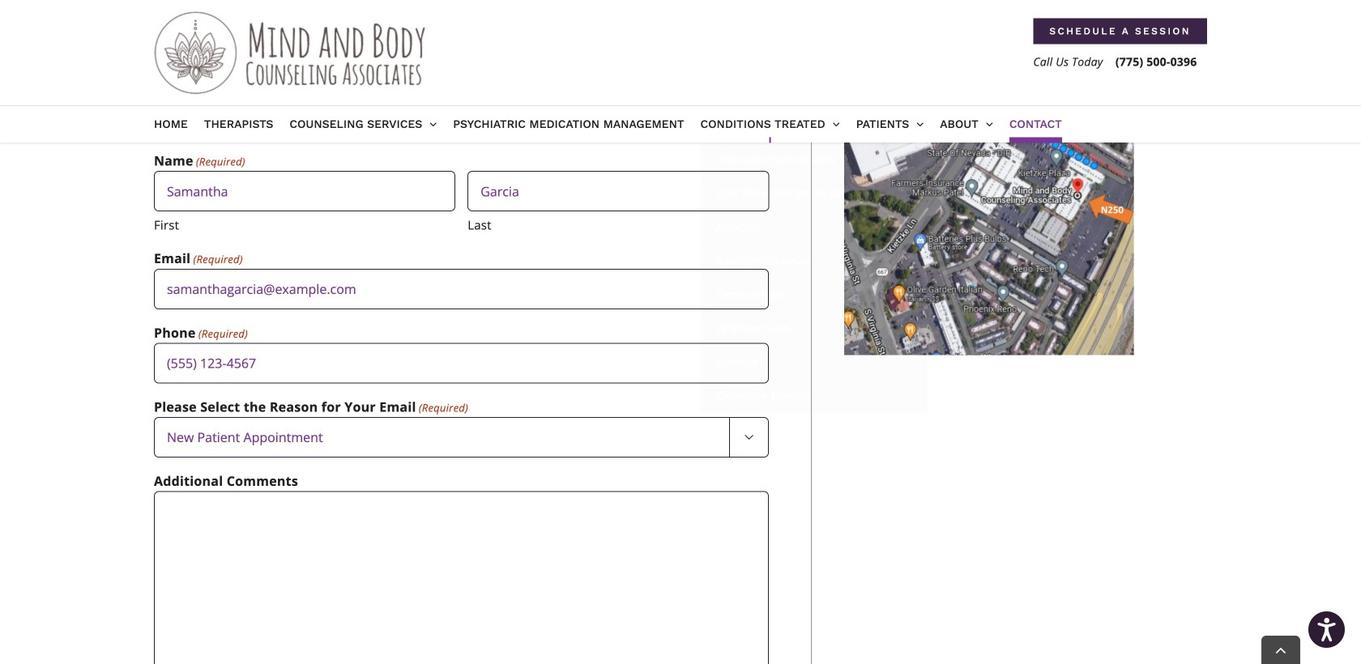 Task type: describe. For each thing, give the bounding box(es) containing it.
mbca map image
[[844, 92, 1134, 355]]



Task type: locate. For each thing, give the bounding box(es) containing it.
open accessibe: accessibility options, statement and help image
[[1318, 618, 1336, 642]]

None text field
[[468, 171, 769, 212], [154, 491, 769, 664], [468, 171, 769, 212], [154, 491, 769, 664]]

mind and body counseling services logo image
[[154, 8, 433, 97]]

None text field
[[154, 171, 455, 212]]

None telephone field
[[154, 343, 769, 383]]

None email field
[[154, 269, 769, 309]]



